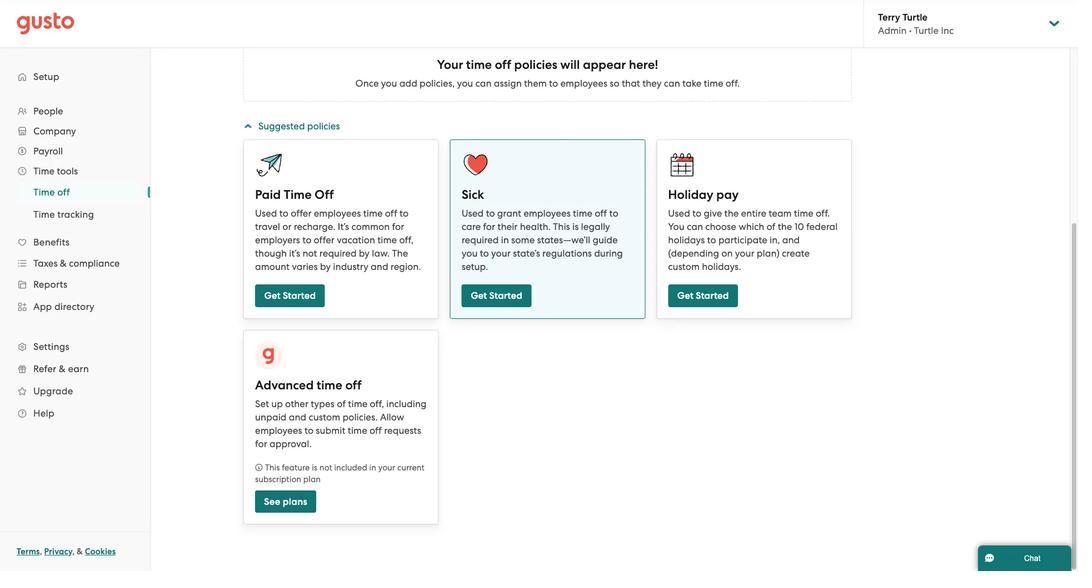 Task type: describe. For each thing, give the bounding box(es) containing it.
policies.
[[343, 412, 378, 423]]

time up policies.
[[348, 399, 368, 410]]

compliance
[[69, 258, 120, 269]]

reports link
[[11, 275, 139, 295]]

benefits
[[33, 237, 70, 248]]

0 vertical spatial turtle
[[903, 11, 928, 23]]

your
[[437, 57, 463, 72]]

time inside the used to grant employees time off to care for their health. this is legally required in some states—we'll guide you to your state's regulations during setup.
[[573, 208, 593, 219]]

and inside set up other types of time off, including unpaid and custom policies. allow employees to submit time off requests for approval.
[[289, 412, 306, 423]]

including
[[386, 399, 427, 410]]

pay
[[716, 187, 739, 202]]

get started for paid time off
[[264, 290, 316, 302]]

entire
[[741, 208, 766, 219]]

law.
[[372, 248, 390, 259]]

upgrade link
[[11, 381, 139, 401]]

taxes & compliance button
[[11, 253, 139, 273]]

help
[[33, 408, 54, 419]]

holiday pay
[[668, 187, 739, 202]]

of inside used to give the entire team time off. you can choose which of the 10 federal holidays to participate in, and (depending on your plan) create custom holidays.
[[767, 221, 776, 232]]

tracking
[[57, 209, 94, 220]]

taxes
[[33, 258, 58, 269]]

create
[[782, 248, 810, 259]]

up
[[271, 399, 283, 410]]

allow
[[380, 412, 404, 423]]

home image
[[17, 13, 74, 35]]

refer & earn link
[[11, 359, 139, 379]]

state's
[[513, 248, 540, 259]]

it's
[[338, 221, 349, 232]]

payroll
[[33, 146, 63, 157]]

time for time off
[[33, 187, 55, 198]]

set up other types of time off, including unpaid and custom policies. allow employees to submit time off requests for approval.
[[255, 399, 427, 450]]

policies inside tab
[[307, 121, 340, 132]]

policies,
[[420, 78, 455, 89]]

•
[[909, 25, 912, 36]]

list containing people
[[0, 101, 150, 425]]

vacation
[[337, 235, 375, 246]]

admin
[[878, 25, 907, 36]]

once you add policies, you can assign them to employees so that they can take time off.
[[355, 78, 740, 89]]

for inside the used to grant employees time off to care for their health. this is legally required in some states—we'll guide you to your state's regulations during setup.
[[483, 221, 495, 232]]

region.
[[391, 261, 421, 272]]

get for paid time off
[[264, 290, 280, 302]]

app directory
[[33, 301, 95, 312]]

the
[[392, 248, 408, 259]]

used to grant employees time off to care for their health. this is legally required in some states—we'll guide you to your state's regulations during setup.
[[462, 208, 623, 272]]

time tracking link
[[20, 205, 139, 225]]

time tools
[[33, 166, 78, 177]]

this inside the used to grant employees time off to care for their health. this is legally required in some states—we'll guide you to your state's regulations during setup.
[[553, 221, 570, 232]]

off. inside used to give the entire team time off. you can choose which of the 10 federal holidays to participate in, and (depending on your plan) create custom holidays.
[[816, 208, 830, 219]]

some
[[511, 235, 535, 246]]

them
[[524, 78, 547, 89]]

get started for sick
[[471, 290, 522, 302]]

1 horizontal spatial can
[[664, 78, 680, 89]]

in inside the this feature is not included in your current subscription plan
[[369, 463, 376, 472]]

directory
[[54, 301, 95, 312]]

other
[[285, 399, 309, 410]]

required inside the used to grant employees time off to care for their health. this is legally required in some states—we'll guide you to your state's regulations during setup.
[[462, 235, 499, 246]]

app
[[33, 301, 52, 312]]

time for time tracking
[[33, 209, 55, 220]]

their
[[498, 221, 518, 232]]

approval.
[[270, 439, 312, 450]]

upgrade
[[33, 386, 73, 397]]

list containing time off
[[0, 181, 150, 226]]

time right "your"
[[466, 57, 492, 72]]

time tracking
[[33, 209, 94, 220]]

you inside the used to grant employees time off to care for their health. this is legally required in some states—we'll guide you to your state's regulations during setup.
[[462, 248, 478, 259]]

sick
[[462, 187, 484, 202]]

holidays.
[[702, 261, 741, 272]]

1 vertical spatial offer
[[314, 235, 335, 246]]

cookies button
[[85, 545, 116, 559]]

is inside the this feature is not included in your current subscription plan
[[312, 463, 317, 472]]

guide
[[593, 235, 618, 246]]

payroll button
[[11, 141, 139, 161]]

time up types
[[317, 378, 342, 393]]

feature
[[282, 463, 310, 472]]

used for sick
[[462, 208, 484, 219]]

suggested
[[258, 121, 305, 132]]

cookies
[[85, 547, 116, 557]]

people
[[33, 106, 63, 117]]

used for holiday pay
[[668, 208, 690, 219]]

get started for holiday pay
[[677, 290, 729, 302]]

advanced time off
[[255, 378, 362, 393]]

0 vertical spatial offer
[[291, 208, 312, 219]]

10
[[795, 221, 804, 232]]

your inside the this feature is not included in your current subscription plan
[[378, 463, 395, 472]]

1 horizontal spatial by
[[359, 248, 370, 259]]

gusto navigation element
[[0, 48, 150, 442]]

time up common
[[363, 208, 383, 219]]

unpaid
[[255, 412, 287, 423]]

or
[[282, 221, 292, 232]]

(depending
[[668, 248, 719, 259]]

0 vertical spatial policies
[[514, 57, 557, 72]]

care
[[462, 221, 481, 232]]

to inside set up other types of time off, including unpaid and custom policies. allow employees to submit time off requests for approval.
[[305, 425, 314, 436]]

refer & earn
[[33, 364, 89, 375]]

used to give the entire team time off. you can choose which of the 10 federal holidays to participate in, and (depending on your plan) create custom holidays.
[[668, 208, 838, 272]]

refer
[[33, 364, 56, 375]]

privacy link
[[44, 547, 72, 557]]

earn
[[68, 364, 89, 375]]

& for earn
[[59, 364, 66, 375]]

see plans button
[[255, 491, 316, 513]]

used for paid time off
[[255, 208, 277, 219]]

to left give
[[693, 208, 702, 219]]

assign
[[494, 78, 522, 89]]

this feature is not included in your current subscription plan
[[255, 463, 425, 484]]

and inside used to give the entire team time off. you can choose which of the 10 federal holidays to participate in, and (depending on your plan) create custom holidays.
[[782, 235, 800, 246]]

set
[[255, 399, 269, 410]]

which
[[739, 221, 764, 232]]

off
[[315, 187, 334, 202]]

benefits link
[[11, 232, 139, 252]]

holidays
[[668, 235, 705, 246]]

states—we'll
[[537, 235, 590, 246]]

started for holiday pay
[[696, 290, 729, 302]]

on
[[722, 248, 733, 259]]

your inside used to give the entire team time off. you can choose which of the 10 federal holidays to participate in, and (depending on your plan) create custom holidays.
[[735, 248, 755, 259]]

so
[[610, 78, 620, 89]]

they
[[643, 78, 662, 89]]

regulations
[[543, 248, 592, 259]]

people button
[[11, 101, 139, 121]]

1 vertical spatial by
[[320, 261, 331, 272]]

company button
[[11, 121, 139, 141]]

common
[[352, 221, 390, 232]]



Task type: locate. For each thing, give the bounding box(es) containing it.
time
[[466, 57, 492, 72], [704, 78, 723, 89], [363, 208, 383, 219], [573, 208, 593, 219], [794, 208, 814, 219], [378, 235, 397, 246], [317, 378, 342, 393], [348, 399, 368, 410], [348, 425, 367, 436]]

1 vertical spatial and
[[371, 261, 388, 272]]

not
[[303, 248, 317, 259], [319, 463, 332, 472]]

your time off policies will appear here!
[[437, 57, 658, 72]]

settings
[[33, 341, 69, 352]]

off up common
[[385, 208, 397, 219]]

grant
[[497, 208, 521, 219]]

1 horizontal spatial your
[[491, 248, 511, 259]]

for inside set up other types of time off, including unpaid and custom policies. allow employees to submit time off requests for approval.
[[255, 439, 267, 450]]

types
[[311, 399, 335, 410]]

employers
[[255, 235, 300, 246]]

0 horizontal spatial and
[[289, 412, 306, 423]]

time tools button
[[11, 161, 139, 181]]

the up choose
[[725, 208, 739, 219]]

2 list from the top
[[0, 181, 150, 226]]

0 vertical spatial is
[[572, 221, 579, 232]]

off up 'assign'
[[495, 57, 511, 72]]

0 horizontal spatial can
[[476, 78, 492, 89]]

to up the at the top of page
[[400, 208, 409, 219]]

3 started from the left
[[696, 290, 729, 302]]

3 get started from the left
[[677, 290, 729, 302]]

in down their
[[501, 235, 509, 246]]

2 vertical spatial &
[[77, 547, 83, 557]]

get for holiday pay
[[677, 290, 694, 302]]

used up 'you'
[[668, 208, 690, 219]]

1 vertical spatial the
[[778, 221, 792, 232]]

off inside gusto navigation element
[[57, 187, 70, 198]]

used up the care
[[462, 208, 484, 219]]

3 get from the left
[[677, 290, 694, 302]]

can left 'assign'
[[476, 78, 492, 89]]

1 vertical spatial &
[[59, 364, 66, 375]]

0 horizontal spatial in
[[369, 463, 376, 472]]

employees down the will
[[560, 78, 608, 89]]

setup
[[33, 71, 59, 82]]

used up travel
[[255, 208, 277, 219]]

in inside the used to grant employees time off to care for their health. this is legally required in some states—we'll guide you to your state's regulations during setup.
[[501, 235, 509, 246]]

2 horizontal spatial used
[[668, 208, 690, 219]]

off inside used to offer employees time off to travel or recharge. it's common for employers to offer vacation time off, though it's not required by law. the amount varies by industry and region.
[[385, 208, 397, 219]]

0 horizontal spatial by
[[320, 261, 331, 272]]

started down "holidays."
[[696, 290, 729, 302]]

0 horizontal spatial required
[[319, 248, 357, 259]]

employees
[[560, 78, 608, 89], [314, 208, 361, 219], [524, 208, 571, 219], [255, 425, 302, 436]]

off, inside used to offer employees time off to travel or recharge. it's common for employers to offer vacation time off, though it's not required by law. the amount varies by industry and region.
[[399, 235, 414, 246]]

for down unpaid
[[255, 439, 267, 450]]

and up 'create' at the right of page
[[782, 235, 800, 246]]

1 horizontal spatial off,
[[399, 235, 414, 246]]

1 horizontal spatial used
[[462, 208, 484, 219]]

started for paid time off
[[283, 290, 316, 302]]

0 horizontal spatial ,
[[40, 547, 42, 557]]

1 vertical spatial required
[[319, 248, 357, 259]]

1 vertical spatial off,
[[370, 399, 384, 410]]

legally
[[581, 221, 610, 232]]

terms
[[17, 547, 40, 557]]

0 horizontal spatial off,
[[370, 399, 384, 410]]

0 horizontal spatial used
[[255, 208, 277, 219]]

2 horizontal spatial started
[[696, 290, 729, 302]]

paid
[[255, 187, 281, 202]]

turtle right •
[[914, 25, 939, 36]]

subscription
[[255, 474, 301, 484]]

arrow right image
[[242, 121, 255, 131]]

terms link
[[17, 547, 40, 557]]

time left the off
[[284, 187, 312, 202]]

& for compliance
[[60, 258, 67, 269]]

0 horizontal spatial is
[[312, 463, 317, 472]]

is up states—we'll
[[572, 221, 579, 232]]

1 horizontal spatial the
[[778, 221, 792, 232]]

in,
[[770, 235, 780, 246]]

0 vertical spatial custom
[[668, 261, 700, 272]]

0 vertical spatial not
[[303, 248, 317, 259]]

off,
[[399, 235, 414, 246], [370, 399, 384, 410]]

and down law.
[[371, 261, 388, 272]]

by
[[359, 248, 370, 259], [320, 261, 331, 272]]

0 horizontal spatial started
[[283, 290, 316, 302]]

it's
[[289, 248, 300, 259]]

turtle up •
[[903, 11, 928, 23]]

during
[[594, 248, 623, 259]]

1 vertical spatial of
[[337, 399, 346, 410]]

your down participate at top right
[[735, 248, 755, 259]]

privacy
[[44, 547, 72, 557]]

1 horizontal spatial of
[[767, 221, 776, 232]]

0 horizontal spatial for
[[255, 439, 267, 450]]

to down choose
[[707, 235, 716, 246]]

1 vertical spatial policies
[[307, 121, 340, 132]]

get started down "holidays."
[[677, 290, 729, 302]]

0 vertical spatial by
[[359, 248, 370, 259]]

not inside used to offer employees time off to travel or recharge. it's common for employers to offer vacation time off, though it's not required by law. the amount varies by industry and region.
[[303, 248, 317, 259]]

1 horizontal spatial custom
[[668, 261, 700, 272]]

list
[[0, 101, 150, 425], [0, 181, 150, 226]]

choose
[[705, 221, 736, 232]]

required inside used to offer employees time off to travel or recharge. it's common for employers to offer vacation time off, though it's not required by law. the amount varies by industry and region.
[[319, 248, 357, 259]]

1 vertical spatial this
[[265, 463, 280, 472]]

custom inside set up other types of time off, including unpaid and custom policies. allow employees to submit time off requests for approval.
[[309, 412, 340, 423]]

can inside used to give the entire team time off. you can choose which of the 10 federal holidays to participate in, and (depending on your plan) create custom holidays.
[[687, 221, 703, 232]]

0 horizontal spatial the
[[725, 208, 739, 219]]

1 started from the left
[[283, 290, 316, 302]]

the down team
[[778, 221, 792, 232]]

off. right take
[[726, 78, 740, 89]]

0 horizontal spatial offer
[[291, 208, 312, 219]]

terms , privacy , & cookies
[[17, 547, 116, 557]]

3 used from the left
[[668, 208, 690, 219]]

1 horizontal spatial get started
[[471, 290, 522, 302]]

1 list from the top
[[0, 101, 150, 425]]

terry turtle admin • turtle inc
[[878, 11, 954, 36]]

you left add
[[381, 78, 397, 89]]

participate
[[719, 235, 767, 246]]

1 horizontal spatial started
[[489, 290, 522, 302]]

give
[[704, 208, 722, 219]]

0 horizontal spatial off.
[[726, 78, 740, 89]]

to down recharge.
[[302, 235, 311, 246]]

0 horizontal spatial get
[[264, 290, 280, 302]]

0 vertical spatial required
[[462, 235, 499, 246]]

varies
[[292, 261, 318, 272]]

1 , from the left
[[40, 547, 42, 557]]

industry
[[333, 261, 368, 272]]

for right the care
[[483, 221, 495, 232]]

for up the at the top of page
[[392, 221, 404, 232]]

offer up recharge.
[[291, 208, 312, 219]]

time up legally
[[573, 208, 593, 219]]

0 vertical spatial of
[[767, 221, 776, 232]]

employees up it's
[[314, 208, 361, 219]]

your inside the used to grant employees time off to care for their health. this is legally required in some states—we'll guide you to your state's regulations during setup.
[[491, 248, 511, 259]]

& right taxes
[[60, 258, 67, 269]]

to left submit
[[305, 425, 314, 436]]

employees up health.
[[524, 208, 571, 219]]

see
[[264, 496, 280, 507]]

amount
[[255, 261, 290, 272]]

0 vertical spatial off,
[[399, 235, 414, 246]]

advanced
[[255, 378, 314, 393]]

0 horizontal spatial custom
[[309, 412, 340, 423]]

to up 'or'
[[279, 208, 288, 219]]

1 horizontal spatial for
[[392, 221, 404, 232]]

take
[[683, 78, 702, 89]]

0 horizontal spatial not
[[303, 248, 317, 259]]

1 horizontal spatial off.
[[816, 208, 830, 219]]

you up setup.
[[462, 248, 478, 259]]

of right types
[[337, 399, 346, 410]]

custom down (depending
[[668, 261, 700, 272]]

0 vertical spatial &
[[60, 258, 67, 269]]

1 horizontal spatial required
[[462, 235, 499, 246]]

for inside used to offer employees time off to travel or recharge. it's common for employers to offer vacation time off, though it's not required by law. the amount varies by industry and region.
[[392, 221, 404, 232]]

custom inside used to give the entire team time off. you can choose which of the 10 federal holidays to participate in, and (depending on your plan) create custom holidays.
[[668, 261, 700, 272]]

your left state's
[[491, 248, 511, 259]]

and inside used to offer employees time off to travel or recharge. it's common for employers to offer vacation time off, though it's not required by law. the amount varies by industry and region.
[[371, 261, 388, 272]]

suggested policies tab
[[242, 113, 852, 140]]

is
[[572, 221, 579, 232], [312, 463, 317, 472]]

1 vertical spatial in
[[369, 463, 376, 472]]

not inside the this feature is not included in your current subscription plan
[[319, 463, 332, 472]]

2 horizontal spatial and
[[782, 235, 800, 246]]

by down vacation
[[359, 248, 370, 259]]

add
[[400, 78, 417, 89]]

travel
[[255, 221, 280, 232]]

that
[[622, 78, 640, 89]]

once
[[355, 78, 379, 89]]

used inside the used to grant employees time off to care for their health. this is legally required in some states—we'll guide you to your state's regulations during setup.
[[462, 208, 484, 219]]

2 horizontal spatial can
[[687, 221, 703, 232]]

reports
[[33, 279, 68, 290]]

recharge.
[[294, 221, 336, 232]]

2 get started from the left
[[471, 290, 522, 302]]

time down the 'time tools'
[[33, 187, 55, 198]]

time inside used to give the entire team time off. you can choose which of the 10 federal holidays to participate in, and (depending on your plan) create custom holidays.
[[794, 208, 814, 219]]

policies right suggested
[[307, 121, 340, 132]]

holiday
[[668, 187, 714, 202]]

federal
[[807, 221, 838, 232]]

off up policies.
[[345, 378, 362, 393]]

2 horizontal spatial get
[[677, 290, 694, 302]]

this
[[553, 221, 570, 232], [265, 463, 280, 472]]

off down policies.
[[370, 425, 382, 436]]

1 horizontal spatial not
[[319, 463, 332, 472]]

off inside set up other types of time off, including unpaid and custom policies. allow employees to submit time off requests for approval.
[[370, 425, 382, 436]]

off, inside set up other types of time off, including unpaid and custom policies. allow employees to submit time off requests for approval.
[[370, 399, 384, 410]]

terry
[[878, 11, 900, 23]]

to left grant
[[486, 208, 495, 219]]

included
[[334, 463, 367, 472]]

used inside used to offer employees time off to travel or recharge. it's common for employers to offer vacation time off, though it's not required by law. the amount varies by industry and region.
[[255, 208, 277, 219]]

off, up the at the top of page
[[399, 235, 414, 246]]

plan
[[303, 474, 321, 484]]

& left cookies
[[77, 547, 83, 557]]

1 horizontal spatial is
[[572, 221, 579, 232]]

time right take
[[704, 78, 723, 89]]

in
[[501, 235, 509, 246], [369, 463, 376, 472]]

of up in,
[[767, 221, 776, 232]]

this up subscription
[[265, 463, 280, 472]]

required down the care
[[462, 235, 499, 246]]

1 horizontal spatial and
[[371, 261, 388, 272]]

custom down types
[[309, 412, 340, 423]]

this inside the this feature is not included in your current subscription plan
[[265, 463, 280, 472]]

off, up allow
[[370, 399, 384, 410]]

1 horizontal spatial this
[[553, 221, 570, 232]]

current
[[397, 463, 425, 472]]

time up 10
[[794, 208, 814, 219]]

1 vertical spatial not
[[319, 463, 332, 472]]

will
[[560, 57, 580, 72]]

to up setup.
[[480, 248, 489, 259]]

2 vertical spatial and
[[289, 412, 306, 423]]

1 get started from the left
[[264, 290, 316, 302]]

started for sick
[[489, 290, 522, 302]]

this up states—we'll
[[553, 221, 570, 232]]

1 vertical spatial is
[[312, 463, 317, 472]]

in right included
[[369, 463, 376, 472]]

off. up federal at the right top of the page
[[816, 208, 830, 219]]

0 vertical spatial this
[[553, 221, 570, 232]]

appear
[[583, 57, 626, 72]]

1 used from the left
[[255, 208, 277, 219]]

1 vertical spatial custom
[[309, 412, 340, 423]]

2 get from the left
[[471, 290, 487, 302]]

help link
[[11, 404, 139, 424]]

to up legally
[[609, 208, 618, 219]]

offer down recharge.
[[314, 235, 335, 246]]

get started down setup.
[[471, 290, 522, 302]]

2 horizontal spatial your
[[735, 248, 755, 259]]

1 horizontal spatial policies
[[514, 57, 557, 72]]

employees inside set up other types of time off, including unpaid and custom policies. allow employees to submit time off requests for approval.
[[255, 425, 302, 436]]

required up industry
[[319, 248, 357, 259]]

1 horizontal spatial in
[[501, 235, 509, 246]]

and
[[782, 235, 800, 246], [371, 261, 388, 272], [289, 412, 306, 423]]

0 horizontal spatial policies
[[307, 121, 340, 132]]

employees inside the used to grant employees time off to care for their health. this is legally required in some states—we'll guide you to your state's regulations during setup.
[[524, 208, 571, 219]]

2 started from the left
[[489, 290, 522, 302]]

1 horizontal spatial ,
[[72, 547, 75, 557]]

policies
[[514, 57, 557, 72], [307, 121, 340, 132]]

1 vertical spatial off.
[[816, 208, 830, 219]]

0 horizontal spatial of
[[337, 399, 346, 410]]

started down varies at the top of the page
[[283, 290, 316, 302]]

1 get from the left
[[264, 290, 280, 302]]

the
[[725, 208, 739, 219], [778, 221, 792, 232]]

1 vertical spatial turtle
[[914, 25, 939, 36]]

by right varies at the top of the page
[[320, 261, 331, 272]]

off down tools
[[57, 187, 70, 198]]

2 horizontal spatial for
[[483, 221, 495, 232]]

to
[[549, 78, 558, 89], [279, 208, 288, 219], [400, 208, 409, 219], [486, 208, 495, 219], [609, 208, 618, 219], [693, 208, 702, 219], [302, 235, 311, 246], [707, 235, 716, 246], [480, 248, 489, 259], [305, 425, 314, 436]]

started down state's
[[489, 290, 522, 302]]

your left current
[[378, 463, 395, 472]]

time inside dropdown button
[[33, 166, 55, 177]]

is inside the used to grant employees time off to care for their health. this is legally required in some states—we'll guide you to your state's regulations during setup.
[[572, 221, 579, 232]]

time up law.
[[378, 235, 397, 246]]

policies up them
[[514, 57, 557, 72]]

submit
[[316, 425, 345, 436]]

0 horizontal spatial get started
[[264, 290, 316, 302]]

not up plan
[[319, 463, 332, 472]]

inc
[[941, 25, 954, 36]]

can up holidays
[[687, 221, 703, 232]]

can right they
[[664, 78, 680, 89]]

2 horizontal spatial get started
[[677, 290, 729, 302]]

time down time off
[[33, 209, 55, 220]]

is up plan
[[312, 463, 317, 472]]

employees down unpaid
[[255, 425, 302, 436]]

time off
[[33, 187, 70, 198]]

employees inside used to offer employees time off to travel or recharge. it's common for employers to offer vacation time off, though it's not required by law. the amount varies by industry and region.
[[314, 208, 361, 219]]

get down the "amount"
[[264, 290, 280, 302]]

, left cookies
[[72, 547, 75, 557]]

you down "your"
[[457, 78, 473, 89]]

setup.
[[462, 261, 488, 272]]

1 horizontal spatial offer
[[314, 235, 335, 246]]

get down setup.
[[471, 290, 487, 302]]

& left the earn on the bottom
[[59, 364, 66, 375]]

0 vertical spatial the
[[725, 208, 739, 219]]

1 horizontal spatial get
[[471, 290, 487, 302]]

, left privacy link
[[40, 547, 42, 557]]

used inside used to give the entire team time off. you can choose which of the 10 federal holidays to participate in, and (depending on your plan) create custom holidays.
[[668, 208, 690, 219]]

0 vertical spatial off.
[[726, 78, 740, 89]]

2 used from the left
[[462, 208, 484, 219]]

0 horizontal spatial this
[[265, 463, 280, 472]]

& inside dropdown button
[[60, 258, 67, 269]]

off inside the used to grant employees time off to care for their health. this is legally required in some states—we'll guide you to your state's regulations during setup.
[[595, 208, 607, 219]]

off up legally
[[595, 208, 607, 219]]

0 vertical spatial in
[[501, 235, 509, 246]]

get for sick
[[471, 290, 487, 302]]

time down policies.
[[348, 425, 367, 436]]

2 , from the left
[[72, 547, 75, 557]]

health.
[[520, 221, 551, 232]]

time down payroll
[[33, 166, 55, 177]]

app directory link
[[11, 297, 139, 317]]

get started down varies at the top of the page
[[264, 290, 316, 302]]

0 horizontal spatial your
[[378, 463, 395, 472]]

of
[[767, 221, 776, 232], [337, 399, 346, 410]]

to right them
[[549, 78, 558, 89]]

taxes & compliance
[[33, 258, 120, 269]]

time for time tools
[[33, 166, 55, 177]]

of inside set up other types of time off, including unpaid and custom policies. allow employees to submit time off requests for approval.
[[337, 399, 346, 410]]

0 vertical spatial and
[[782, 235, 800, 246]]

tools
[[57, 166, 78, 177]]

get down (depending
[[677, 290, 694, 302]]

plans
[[283, 496, 307, 507]]

not up varies at the top of the page
[[303, 248, 317, 259]]

and down other
[[289, 412, 306, 423]]

suggested policies
[[258, 121, 340, 132]]

offer
[[291, 208, 312, 219], [314, 235, 335, 246]]



Task type: vqa. For each thing, say whether or not it's contained in the screenshot.
time inside Used to give the entire team time off. You can choose which of the 10 federal holidays to participate in, and (depending on your plan) create custom holidays.
yes



